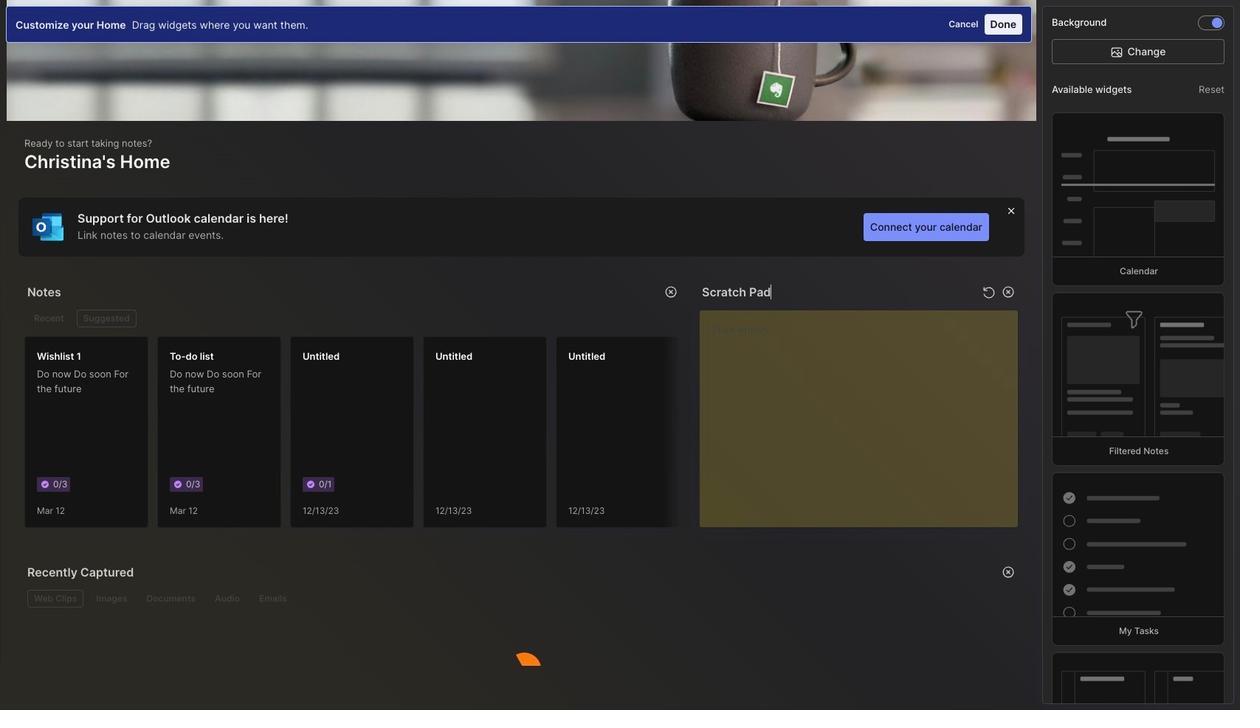Task type: locate. For each thing, give the bounding box(es) containing it.
None field
[[702, 281, 979, 304]]



Task type: vqa. For each thing, say whether or not it's contained in the screenshot.
tab list
no



Task type: describe. For each thing, give the bounding box(es) containing it.
background image
[[1212, 18, 1222, 28]]



